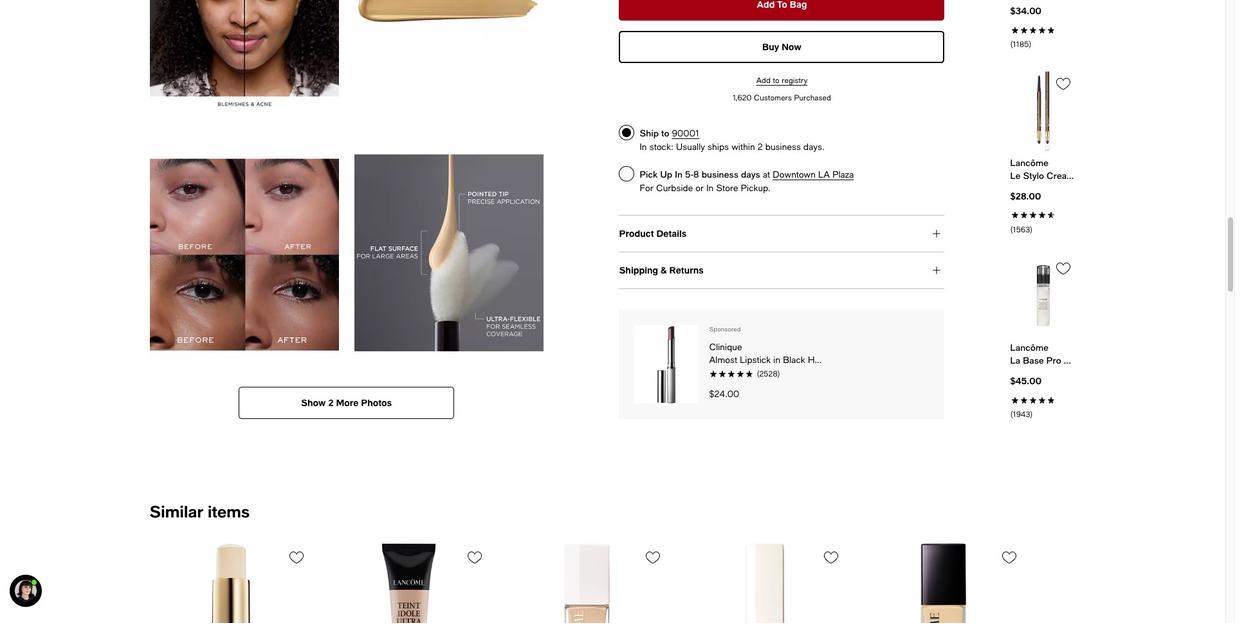Task type: describe. For each thing, give the bounding box(es) containing it.
teint idole ultra wear foundation stick image
[[150, 542, 312, 623]]

beauty expert image
[[15, 580, 37, 602]]

teint idole ultra wear camouflage concealer, 0.40 oz image
[[328, 542, 491, 623]]

store
[[717, 183, 739, 193]]

show 2 more photos
[[301, 397, 392, 408]]

registry
[[782, 76, 808, 85]]

2 inside button
[[328, 397, 334, 408]]

product
[[619, 228, 654, 239]]

plaza
[[833, 169, 854, 179]]

1 horizontal spatial in
[[675, 168, 683, 179]]

pick
[[640, 168, 658, 179]]

days
[[741, 168, 761, 179]]

lancôme for $28.00
[[1011, 157, 1049, 168]]

customers
[[754, 93, 792, 102]]

show
[[301, 397, 326, 408]]

le stylo creamy waterproof eyeliner image
[[1011, 71, 1076, 151]]

in
[[774, 354, 781, 365]]

in stock: usually ships within 2 business days.
[[640, 141, 825, 152]]

4.7241 out of 5 rating with 1185 reviews image
[[1011, 23, 1076, 50]]

8
[[694, 168, 699, 179]]

$45.00
[[1011, 375, 1042, 386]]

usually
[[676, 141, 705, 152]]

for curbside or in store pickup.
[[640, 183, 771, 193]]

add to registry button
[[757, 76, 808, 85]]

downtown la plaza button
[[773, 169, 854, 179]]

lancôme link for $45.00
[[1011, 341, 1076, 367]]

1 vertical spatial business
[[702, 168, 739, 179]]

h...
[[808, 354, 822, 365]]

(1185)
[[1011, 40, 1032, 49]]

clinique almost lipstick in black h...
[[710, 342, 822, 365]]

add to registry
[[757, 76, 808, 85]]

up
[[661, 168, 673, 179]]

returns
[[670, 264, 704, 275]]

sponsored
[[710, 325, 741, 333]]

1 horizontal spatial business
[[766, 141, 801, 152]]

similar items
[[150, 502, 250, 521]]

purchased
[[795, 93, 832, 102]]

$28.00
[[1011, 190, 1042, 201]]

within
[[732, 141, 755, 152]]

(2528)
[[757, 369, 780, 378]]

product details button
[[619, 215, 945, 251]]

items
[[208, 502, 250, 521]]

lancôme for $45.00
[[1011, 342, 1049, 353]]

lancôme link for $28.00
[[1011, 156, 1076, 182]]

4.5944 out of 5 rating with 1563 reviews image
[[1011, 208, 1076, 235]]

stock:
[[650, 141, 674, 152]]

la base pro perfecting make-up primer oil free formula, 0.8 oz. image
[[1011, 256, 1076, 336]]



Task type: vqa. For each thing, say whether or not it's contained in the screenshot.
the left   text field
no



Task type: locate. For each thing, give the bounding box(es) containing it.
0 horizontal spatial business
[[702, 168, 739, 179]]

0 horizontal spatial in
[[640, 141, 647, 152]]

curbside
[[656, 183, 693, 193]]

show 2 more photos button
[[239, 387, 454, 419]]

1 lancôme from the top
[[1011, 157, 1049, 168]]

1,620
[[733, 93, 752, 102]]

shipping
[[619, 264, 658, 275]]

to for ship
[[662, 127, 670, 138]]

lancôme up $28.00
[[1011, 157, 1049, 168]]

2 horizontal spatial in
[[707, 183, 714, 193]]

to
[[773, 76, 780, 85], [662, 127, 670, 138]]

shipping & returns
[[619, 264, 704, 275]]

4.8049 out of 5 rating with 1943 reviews image
[[1011, 393, 1076, 420]]

1 vertical spatial to
[[662, 127, 670, 138]]

carousel element
[[1011, 0, 1076, 420]]

0 horizontal spatial to
[[662, 127, 670, 138]]

1 horizontal spatial 2
[[758, 141, 763, 152]]

more
[[336, 397, 359, 408]]

1 lancôme link from the top
[[1011, 156, 1076, 182]]

black
[[783, 354, 806, 365]]

lancôme link up $45.00
[[1011, 341, 1076, 367]]

la
[[819, 169, 830, 179]]

or
[[696, 183, 704, 193]]

lancôme link
[[1011, 156, 1076, 182], [1011, 341, 1076, 367]]

2528 reviews element
[[710, 366, 930, 379]]

1 vertical spatial in
[[675, 168, 683, 179]]

(1943)
[[1011, 410, 1033, 419]]

teint idole ultra wear foundation image
[[863, 542, 1025, 623]]

days.
[[804, 141, 825, 152]]

add
[[757, 76, 771, 85]]

2 left more
[[328, 397, 334, 408]]

&
[[661, 264, 667, 275]]

lancôme
[[1011, 157, 1049, 168], [1011, 342, 1049, 353]]

teint idole ultra wear care & glow serum concealer image
[[684, 542, 847, 623]]

0 vertical spatial business
[[766, 141, 801, 152]]

lancôme up $45.00
[[1011, 342, 1049, 353]]

to up stock:
[[662, 127, 670, 138]]

1 vertical spatial lancôme
[[1011, 342, 1049, 353]]

similar
[[150, 502, 203, 521]]

clinique
[[710, 342, 742, 352]]

0 vertical spatial lancôme link
[[1011, 156, 1076, 182]]

ship to 90001
[[640, 127, 700, 138]]

(1563)
[[1011, 225, 1033, 234]]

downtown
[[773, 169, 816, 179]]

almost
[[710, 354, 738, 365]]

lancôme link up $28.00
[[1011, 156, 1076, 182]]

2 vertical spatial in
[[707, 183, 714, 193]]

lipstick
[[740, 354, 771, 365]]

90001 button
[[672, 128, 700, 138]]

for
[[640, 183, 654, 193]]

photos
[[361, 397, 392, 408]]

1,620 customers purchased
[[733, 93, 832, 102]]

business up downtown
[[766, 141, 801, 152]]

90001
[[672, 128, 700, 138]]

ships
[[708, 141, 729, 152]]

0 vertical spatial 2
[[758, 141, 763, 152]]

to right add
[[773, 76, 780, 85]]

pickup.
[[741, 183, 771, 193]]

tab list
[[619, 215, 945, 289]]

ship
[[640, 127, 659, 138]]

None radio
[[619, 125, 635, 140]]

business up store
[[702, 168, 739, 179]]

tab list containing product details
[[619, 215, 945, 289]]

group containing $34.00
[[142, 0, 1076, 420]]

0 vertical spatial to
[[773, 76, 780, 85]]

buy now
[[763, 41, 802, 52]]

now
[[782, 41, 802, 52]]

5-
[[685, 168, 694, 179]]

in
[[640, 141, 647, 152], [675, 168, 683, 179], [707, 183, 714, 193]]

$34.00
[[1011, 5, 1042, 16]]

2 right within
[[758, 141, 763, 152]]

details
[[657, 228, 687, 239]]

1 horizontal spatial to
[[773, 76, 780, 85]]

group
[[142, 0, 1076, 420]]

lancôme - teint idole ultra wear all over full coverage concealer image
[[150, 0, 339, 124], [354, 0, 544, 124], [150, 140, 339, 371], [354, 140, 544, 371]]

buy
[[763, 41, 780, 52]]

in down ship
[[640, 141, 647, 152]]

to for add
[[773, 76, 780, 85]]

product details
[[619, 228, 687, 239]]

2 lancôme link from the top
[[1011, 341, 1076, 367]]

in right or
[[707, 183, 714, 193]]

shipping & returns button
[[619, 252, 945, 288]]

in left '5-'
[[675, 168, 683, 179]]

0 vertical spatial in
[[640, 141, 647, 152]]

1 vertical spatial lancôme link
[[1011, 341, 1076, 367]]

buy now button
[[619, 31, 945, 63]]

0 vertical spatial lancôme
[[1011, 157, 1049, 168]]

teint idole ultra wear care & glow serum foundation image
[[506, 542, 669, 623]]

2
[[758, 141, 763, 152], [328, 397, 334, 408]]

1 vertical spatial 2
[[328, 397, 334, 408]]

0 horizontal spatial 2
[[328, 397, 334, 408]]

business
[[766, 141, 801, 152], [702, 168, 739, 179]]

almost lipstick in black h... image
[[635, 325, 699, 404]]

2 lancôme from the top
[[1011, 342, 1049, 353]]

None radio
[[619, 166, 635, 181]]

pick up                               in 5-8 business days at downtown la plaza
[[640, 168, 854, 179]]

at
[[763, 169, 771, 179]]

$24.00
[[710, 388, 740, 399]]



